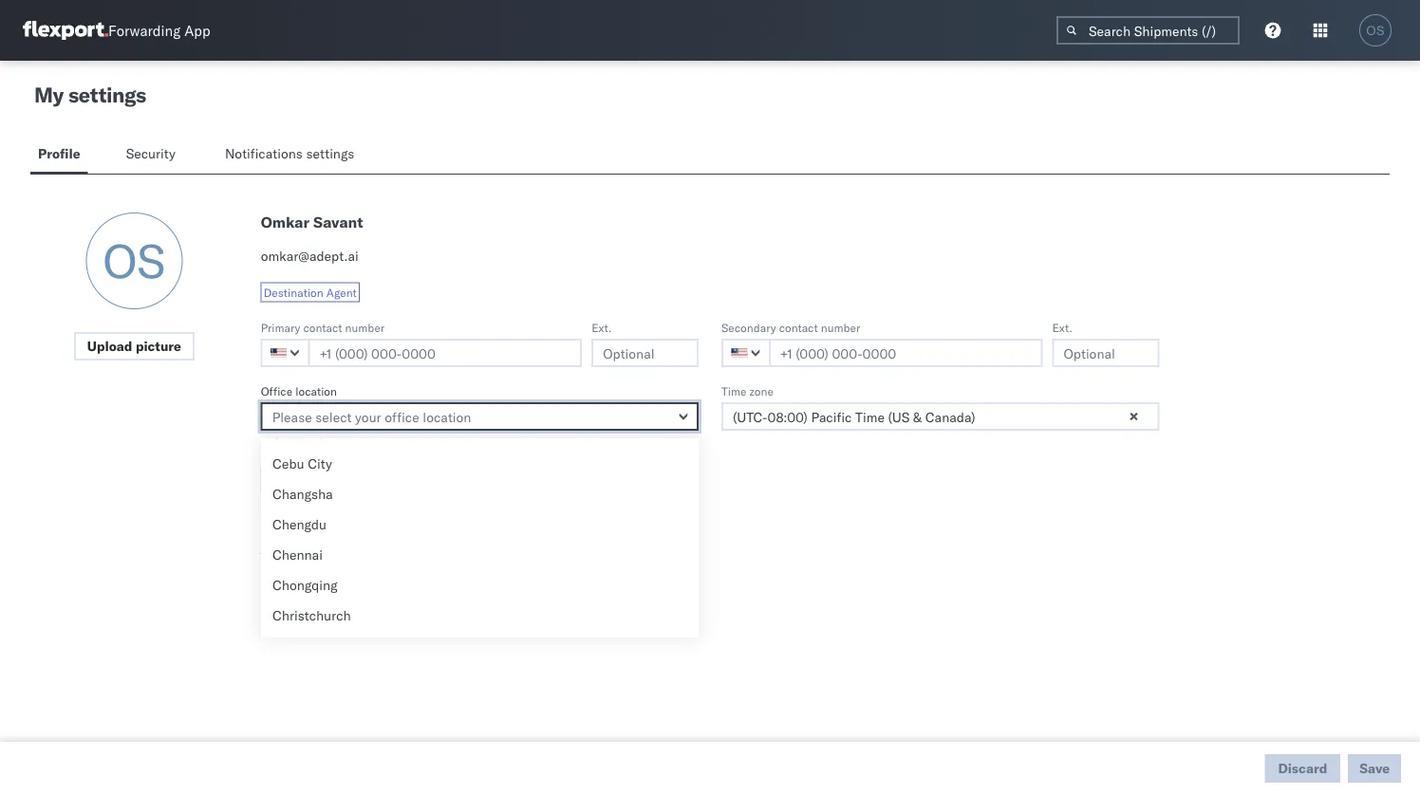 Task type: describe. For each thing, give the bounding box(es) containing it.
time zone
[[722, 384, 774, 398]]

optional telephone field for secondary contact number
[[1053, 339, 1160, 368]]

ext. for secondary contact number
[[1053, 321, 1073, 335]]

(UTC-08:00) Pacific Time (US & Canada) text field
[[722, 403, 1160, 431]]

picture
[[136, 338, 181, 355]]

profile
[[38, 145, 80, 162]]

ext. for primary contact number
[[592, 321, 612, 335]]

my
[[34, 82, 64, 108]]

office location
[[261, 384, 337, 398]]

cebu city
[[273, 456, 332, 472]]

in
[[486, 563, 496, 577]]

security button
[[118, 137, 187, 174]]

app
[[184, 21, 210, 39]]

location
[[296, 384, 337, 398]]

omkar@adept.ai
[[261, 248, 359, 264]]

os inside button
[[1367, 23, 1385, 38]]

blanca
[[306, 425, 348, 442]]

cebu
[[273, 456, 304, 472]]

flexport. image
[[23, 21, 108, 40]]

the
[[261, 563, 280, 577]]

status
[[261, 511, 294, 526]]

title
[[281, 448, 302, 462]]

upload picture
[[87, 338, 181, 355]]

united states text field for secondary
[[722, 339, 771, 368]]

the
[[499, 563, 516, 577]]

+1 (000) 000-0000 telephone field for primary contact number
[[308, 339, 582, 368]]

contact for secondary
[[779, 321, 818, 335]]

messages.
[[519, 563, 573, 577]]

optional telephone field for primary contact number
[[592, 339, 699, 368]]

destination
[[264, 285, 324, 300]]

+1 (000) 000-0000 telephone field for secondary contact number
[[769, 339, 1043, 368]]

out
[[261, 539, 283, 556]]

Search Shipments (/) text field
[[1057, 16, 1240, 45]]

destination agent
[[264, 285, 357, 300]]

chennai
[[273, 547, 323, 564]]

security
[[126, 145, 176, 162]]

secondary
[[722, 321, 776, 335]]

savant
[[313, 213, 363, 232]]

name
[[455, 563, 483, 577]]

Please select your office location text field
[[261, 403, 699, 431]]

forwarding app
[[108, 21, 210, 39]]



Task type: vqa. For each thing, say whether or not it's contained in the screenshot.
Casa
yes



Task type: locate. For each thing, give the bounding box(es) containing it.
1 united states text field from the left
[[261, 339, 310, 368]]

office left location
[[261, 384, 293, 398]]

ext.
[[592, 321, 612, 335], [1053, 321, 1073, 335]]

0 horizontal spatial +1 (000) 000-0000 telephone field
[[308, 339, 582, 368]]

2 united states text field from the left
[[722, 339, 771, 368]]

omkar savant
[[261, 213, 363, 232]]

1 vertical spatial os
[[103, 232, 166, 290]]

1 vertical spatial settings
[[306, 145, 355, 162]]

be
[[339, 563, 351, 577]]

0 horizontal spatial number
[[345, 321, 385, 335]]

cochin
[[273, 638, 315, 655]]

notifications
[[225, 145, 303, 162]]

job title
[[261, 448, 302, 462]]

united states text field for primary
[[261, 339, 310, 368]]

os button
[[1354, 9, 1398, 52]]

my settings
[[34, 82, 146, 108]]

+1 (000) 000-0000 telephone field up the please select your office location text field
[[308, 339, 582, 368]]

+1 (000) 000-0000 telephone field up (utc-08:00) pacific time (us & canada) text box
[[769, 339, 1043, 368]]

upload
[[87, 338, 132, 355]]

0 vertical spatial office
[[261, 384, 293, 398]]

0 horizontal spatial office
[[261, 384, 293, 398]]

1 number from the left
[[345, 321, 385, 335]]

0 horizontal spatial united states text field
[[261, 339, 310, 368]]

united states text field down the 'secondary'
[[722, 339, 771, 368]]

Job title text field
[[261, 466, 699, 495]]

2 ext. from the left
[[1053, 321, 1073, 335]]

chengdu
[[273, 517, 327, 533]]

notifications settings button
[[217, 137, 370, 174]]

settings right my
[[68, 82, 146, 108]]

casa blanca
[[273, 425, 348, 442]]

notifications settings
[[225, 145, 355, 162]]

will
[[318, 563, 336, 577]]

1 horizontal spatial optional telephone field
[[1053, 339, 1160, 368]]

1 horizontal spatial ext.
[[1053, 321, 1073, 335]]

2 optional telephone field from the left
[[1053, 339, 1160, 368]]

settings for my settings
[[68, 82, 146, 108]]

1 horizontal spatial +1 (000) 000-0000 telephone field
[[769, 339, 1043, 368]]

contact right the 'secondary'
[[779, 321, 818, 335]]

2 +1 (000) 000-0000 telephone field from the left
[[769, 339, 1043, 368]]

office up will
[[302, 539, 339, 556]]

1 horizontal spatial number
[[821, 321, 861, 335]]

number for secondary contact number
[[821, 321, 861, 335]]

forwarding app link
[[23, 21, 210, 40]]

time
[[722, 384, 747, 398]]

omkar
[[261, 213, 310, 232]]

1 horizontal spatial united states text field
[[722, 339, 771, 368]]

primary
[[261, 321, 300, 335]]

contact for primary
[[303, 321, 342, 335]]

casa
[[273, 425, 303, 442]]

0 horizontal spatial os
[[103, 232, 166, 290]]

Optional telephone field
[[592, 339, 699, 368], [1053, 339, 1160, 368]]

1 horizontal spatial settings
[[306, 145, 355, 162]]

United States text field
[[261, 339, 310, 368], [722, 339, 771, 368]]

number down agent
[[345, 321, 385, 335]]

shown
[[354, 563, 388, 577]]

office inside out of office the status will be shown next to your name in the messages.
[[302, 539, 339, 556]]

zone
[[750, 384, 774, 398]]

1 horizontal spatial contact
[[779, 321, 818, 335]]

1 vertical spatial office
[[302, 539, 339, 556]]

christchurch
[[273, 608, 351, 624]]

1 optional telephone field from the left
[[592, 339, 699, 368]]

1 contact from the left
[[303, 321, 342, 335]]

+1 (000) 000-0000 telephone field
[[308, 339, 582, 368], [769, 339, 1043, 368]]

2 contact from the left
[[779, 321, 818, 335]]

secondary contact number
[[722, 321, 861, 335]]

upload picture button
[[74, 332, 195, 361]]

united states text field down primary
[[261, 339, 310, 368]]

settings right notifications
[[306, 145, 355, 162]]

out of office the status will be shown next to your name in the messages.
[[261, 539, 573, 577]]

contact down destination agent
[[303, 321, 342, 335]]

city
[[308, 456, 332, 472]]

forwarding
[[108, 21, 181, 39]]

office
[[261, 384, 293, 398], [302, 539, 339, 556]]

settings for notifications settings
[[306, 145, 355, 162]]

agent
[[326, 285, 357, 300]]

0 vertical spatial os
[[1367, 23, 1385, 38]]

primary contact number
[[261, 321, 385, 335]]

profile button
[[30, 137, 88, 174]]

os
[[1367, 23, 1385, 38], [103, 232, 166, 290]]

1 ext. from the left
[[592, 321, 612, 335]]

1 horizontal spatial office
[[302, 539, 339, 556]]

0 horizontal spatial contact
[[303, 321, 342, 335]]

settings
[[68, 82, 146, 108], [306, 145, 355, 162]]

0 vertical spatial settings
[[68, 82, 146, 108]]

contact
[[303, 321, 342, 335], [779, 321, 818, 335]]

to
[[416, 563, 427, 577]]

next
[[391, 563, 413, 577]]

1 +1 (000) 000-0000 telephone field from the left
[[308, 339, 582, 368]]

your
[[429, 563, 452, 577]]

number for primary contact number
[[345, 321, 385, 335]]

settings inside button
[[306, 145, 355, 162]]

changsha
[[273, 486, 333, 503]]

1 horizontal spatial os
[[1367, 23, 1385, 38]]

0 horizontal spatial ext.
[[592, 321, 612, 335]]

2 number from the left
[[821, 321, 861, 335]]

job
[[261, 448, 278, 462]]

of
[[286, 539, 298, 556]]

number
[[345, 321, 385, 335], [821, 321, 861, 335]]

0 horizontal spatial optional telephone field
[[592, 339, 699, 368]]

0 horizontal spatial settings
[[68, 82, 146, 108]]

number right the 'secondary'
[[821, 321, 861, 335]]

chongqing
[[273, 577, 338, 594]]

status
[[283, 563, 315, 577]]



